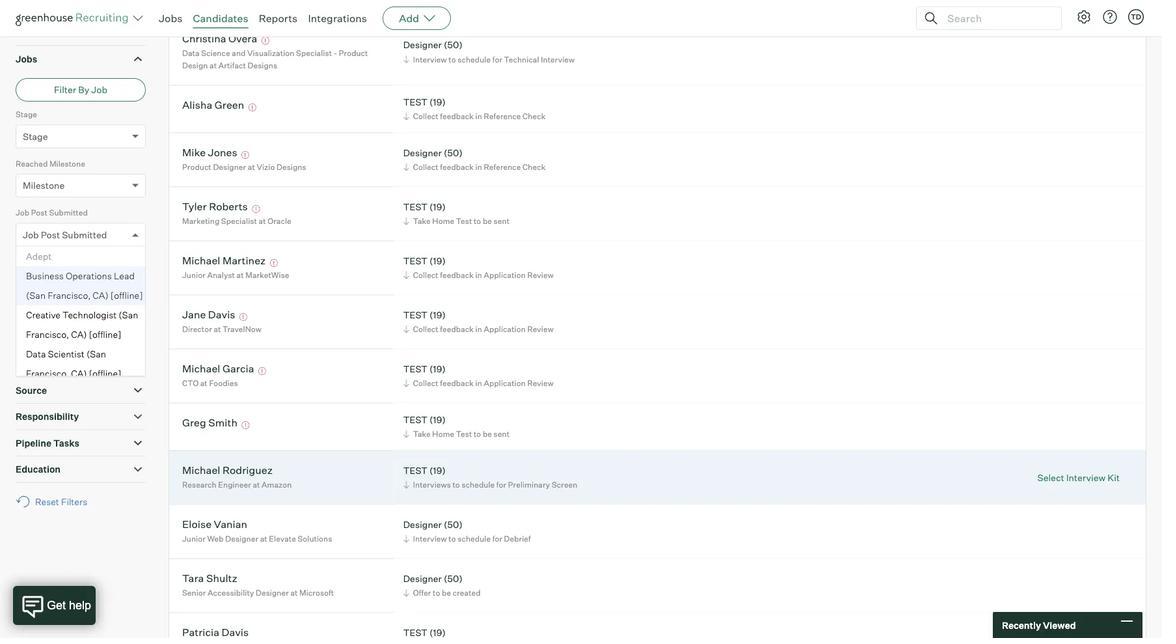 Task type: describe. For each thing, give the bounding box(es) containing it.
4 test from the top
[[403, 309, 428, 320]]

submission
[[66, 280, 110, 291]]

test for second the take home test to be sent link from the bottom
[[456, 216, 472, 226]]

francisco, for technologist
[[26, 329, 69, 340]]

jane davis link
[[182, 308, 235, 323]]

schedule for designer (50) interview to schedule for debrief
[[458, 534, 491, 544]]

creative
[[26, 309, 61, 320]]

6 (19) from the top
[[430, 414, 446, 425]]

review for jane davis
[[528, 324, 554, 334]]

prospects on no jobs
[[32, 25, 116, 35]]

viewed
[[1044, 619, 1077, 631]]

prospects
[[32, 25, 71, 35]]

reports link
[[259, 12, 298, 25]]

created
[[453, 588, 481, 598]]

profile details
[[16, 358, 77, 370]]

science
[[201, 48, 230, 58]]

greg smith link
[[182, 416, 238, 431]]

designer (50) interview to schedule for technical interview
[[403, 39, 575, 64]]

jane
[[182, 308, 206, 321]]

christina overa
[[182, 32, 257, 45]]

sent for 2nd the take home test to be sent link
[[494, 429, 510, 439]]

foodies
[[209, 378, 238, 388]]

designer inside "designer (50) offer to be created"
[[403, 573, 442, 584]]

application for michael garcia
[[484, 378, 526, 388]]

greg
[[182, 416, 206, 429]]

feedback for garcia
[[440, 378, 474, 388]]

mike jones has been in reference check for more than 10 days image
[[240, 151, 251, 159]]

application for michael martinez
[[484, 270, 526, 280]]

smith
[[209, 416, 238, 429]]

data for data scientist (san francisco, ca) [offline]
[[26, 348, 46, 360]]

application for jane davis
[[484, 324, 526, 334]]

tara shultz senior accessibility designer at microsoft
[[182, 572, 334, 598]]

designs inside data science and visualization specialist - product design at artifact designs
[[248, 61, 277, 70]]

designer (50) interview to schedule for debrief
[[403, 519, 531, 544]]

at down martinez
[[237, 270, 244, 280]]

elevate
[[269, 534, 296, 544]]

filter by job
[[54, 84, 107, 96]]

michael rodriguez research engineer at amazon
[[182, 464, 292, 490]]

responsibility
[[16, 411, 79, 422]]

feedback for martinez
[[440, 270, 474, 280]]

for for designer (50) interview to schedule for technical interview
[[493, 54, 503, 64]]

reports
[[259, 12, 298, 25]]

1 vertical spatial job post submitted
[[23, 229, 107, 240]]

1 vertical spatial submitted
[[62, 229, 107, 240]]

product inside data science and visualization specialist - product design at artifact designs
[[339, 48, 368, 58]]

Search text field
[[945, 9, 1050, 28]]

filter by job button
[[16, 78, 146, 102]]

product designer at vizio designs
[[182, 162, 306, 172]]

michael rodriguez link
[[182, 464, 273, 479]]

To be sent checkbox
[[18, 258, 27, 266]]

5 (19) from the top
[[430, 363, 446, 374]]

ca) inside business operations lead (san francisco, ca) [offline]
[[93, 290, 109, 301]]

3 test from the top
[[403, 255, 428, 266]]

michael garcia
[[182, 362, 254, 375]]

(50) for designer (50) interview to schedule for technical interview
[[444, 39, 463, 50]]

tasks
[[53, 437, 79, 449]]

2 vertical spatial job
[[23, 229, 39, 240]]

offer to be created link
[[402, 587, 484, 599]]

in for mike jones
[[476, 162, 482, 172]]

overa
[[229, 32, 257, 45]]

michael for michael garcia
[[182, 362, 220, 375]]

analyst
[[207, 270, 235, 280]]

michael garcia link
[[182, 362, 254, 377]]

2 (19) from the top
[[430, 201, 446, 212]]

test (19) take home test to be sent for second the take home test to be sent link from the bottom
[[403, 201, 510, 226]]

reached milestone element
[[16, 157, 146, 207]]

in for michael martinez
[[476, 270, 482, 280]]

4 (19) from the top
[[430, 309, 446, 320]]

martinez
[[223, 254, 266, 267]]

accessibility
[[208, 588, 254, 598]]

check for (50)
[[523, 162, 546, 172]]

test (19) take home test to be sent for 2nd the take home test to be sent link
[[403, 414, 510, 439]]

collect inside test (19) collect feedback in reference check
[[413, 111, 439, 121]]

1 vertical spatial post
[[41, 229, 60, 240]]

integrations
[[308, 12, 367, 25]]

to for designer (50) interview to schedule for debrief
[[449, 534, 456, 544]]

0 vertical spatial milestone
[[49, 159, 85, 168]]

operations
[[66, 270, 112, 281]]

2 test from the top
[[403, 201, 428, 212]]

business
[[26, 270, 64, 281]]

reached
[[16, 159, 48, 168]]

jones
[[208, 146, 237, 159]]

data scientist (san francisco, ca) [offline]
[[26, 348, 121, 379]]

designer inside the 'designer (50) interview to schedule for technical interview'
[[403, 39, 442, 50]]

junior analyst at marketwise
[[182, 270, 289, 280]]

adept
[[26, 250, 52, 262]]

christina
[[182, 32, 226, 45]]

0 vertical spatial stage
[[16, 110, 37, 119]]

td
[[1131, 12, 1142, 21]]

a
[[52, 324, 57, 335]]

business operations lead (san francisco, ca) [offline] option
[[16, 266, 145, 305]]

microsoft
[[300, 588, 334, 598]]

creative technologist (san francisco, ca) [offline]
[[26, 309, 138, 340]]

technical
[[504, 54, 540, 64]]

at down mike jones has been in reference check for more than 10 days image at the top left of page
[[248, 162, 255, 172]]

3 (19) from the top
[[430, 255, 446, 266]]

in for jane davis
[[476, 324, 482, 334]]

job post submitted element
[[16, 207, 146, 638]]

marketwise
[[246, 270, 289, 280]]

screen
[[552, 480, 578, 490]]

test (19) interviews to schedule for preliminary screen
[[403, 465, 578, 490]]

roberts
[[209, 200, 248, 213]]

greg smith
[[182, 416, 238, 429]]

designer (50) offer to be created
[[403, 573, 481, 598]]

feedback for davis
[[440, 324, 474, 334]]

jane davis has been in application review for more than 5 days image
[[238, 313, 249, 321]]

cto
[[182, 378, 199, 388]]

rodriguez
[[223, 464, 273, 477]]

greg smith has been in take home test for more than 7 days image
[[240, 421, 252, 429]]

schedule for test (19) interviews to schedule for preliminary screen
[[462, 480, 495, 490]]

1 horizontal spatial form
[[59, 324, 81, 335]]

technologist
[[63, 309, 117, 320]]

collect for michael garcia
[[413, 378, 439, 388]]

(50) for designer (50) collect feedback in reference check
[[444, 147, 463, 158]]

0 vertical spatial form
[[16, 303, 35, 312]]

test inside test (19) collect feedback in reference check
[[403, 96, 428, 108]]

tyler roberts
[[182, 200, 248, 213]]

be right to
[[44, 258, 53, 268]]

form element
[[16, 301, 146, 350]]

pipeline
[[16, 437, 51, 449]]

review for michael garcia
[[528, 378, 554, 388]]

ca) for scientist
[[71, 368, 87, 379]]

filters
[[61, 496, 87, 507]]

2 take home test to be sent link from the top
[[402, 428, 513, 440]]

collect for michael martinez
[[413, 270, 439, 280]]

eloise
[[182, 518, 212, 531]]

tyler
[[182, 200, 207, 213]]

review for michael martinez
[[528, 270, 554, 280]]

pipeline tasks
[[16, 437, 79, 449]]

add
[[399, 12, 419, 25]]

exclude migrated candidates
[[32, 2, 145, 12]]

michael martinez
[[182, 254, 266, 267]]

none field inside job post submitted element
[[23, 224, 26, 246]]

(50) for designer (50) offer to be created
[[444, 573, 463, 584]]

interview for designer (50) interview to schedule for debrief
[[413, 534, 447, 544]]

interview to schedule for debrief link
[[402, 533, 534, 545]]

(san for data scientist (san francisco, ca) [offline]
[[87, 348, 106, 360]]

michael for michael martinez
[[182, 254, 220, 267]]

jobs link
[[159, 12, 183, 25]]

1 vertical spatial specialist
[[221, 216, 257, 226]]

web
[[207, 534, 224, 544]]

1 vertical spatial designs
[[277, 162, 306, 172]]

debrief
[[504, 534, 531, 544]]

0 vertical spatial post
[[31, 208, 48, 218]]

on
[[73, 25, 83, 35]]

to be sent
[[32, 258, 72, 268]]

designer inside designer (50) interview to schedule for debrief
[[403, 519, 442, 530]]

michael martinez has been in application review for more than 5 days image
[[268, 259, 280, 267]]

test for 2nd the take home test to be sent link
[[456, 429, 472, 439]]



Task type: vqa. For each thing, say whether or not it's contained in the screenshot.
Dashboard
no



Task type: locate. For each thing, give the bounding box(es) containing it.
[offline]
[[111, 290, 143, 301], [89, 329, 121, 340], [89, 368, 121, 379]]

business operations lead (san francisco, ca) [offline]
[[26, 270, 143, 301]]

0 horizontal spatial specialist
[[221, 216, 257, 226]]

milestone down reached milestone
[[23, 180, 65, 191]]

to up test (19) interviews to schedule for preliminary screen
[[474, 429, 481, 439]]

to for test (19) interviews to schedule for preliminary screen
[[453, 480, 460, 490]]

1 horizontal spatial data
[[182, 48, 200, 58]]

michael martinez link
[[182, 254, 266, 269]]

[offline] inside creative technologist (san francisco, ca) [offline]
[[89, 329, 121, 340]]

schedule left debrief
[[458, 534, 491, 544]]

ca) up the technologist
[[93, 290, 109, 301]]

test up test (19) interviews to schedule for preliminary screen
[[456, 429, 472, 439]]

specialist left -
[[296, 48, 332, 58]]

ca) for technologist
[[71, 329, 87, 340]]

for
[[493, 54, 503, 64], [497, 480, 507, 490], [493, 534, 503, 544]]

2 vertical spatial michael
[[182, 464, 220, 477]]

collect for mike jones
[[413, 162, 439, 172]]

1 vertical spatial test
[[456, 429, 472, 439]]

to for designer (50) interview to schedule for technical interview
[[449, 54, 456, 64]]

data inside "data scientist (san francisco, ca) [offline]"
[[26, 348, 46, 360]]

ca) down the technologist
[[71, 329, 87, 340]]

1 vertical spatial collect feedback in reference check link
[[402, 161, 549, 173]]

at left elevate
[[260, 534, 267, 544]]

(san right the scientist
[[87, 348, 106, 360]]

[offline] for data scientist (san francisco, ca) [offline]
[[89, 368, 121, 379]]

0 vertical spatial submitted
[[49, 208, 88, 218]]

1 horizontal spatial specialist
[[296, 48, 332, 58]]

(san down the pending submission 'checkbox'
[[26, 290, 46, 301]]

collect feedback in application review link
[[402, 269, 557, 281], [402, 323, 557, 335], [402, 377, 557, 389]]

1 test from the top
[[403, 96, 428, 108]]

0 vertical spatial take
[[413, 216, 431, 226]]

3 collect feedback in application review link from the top
[[402, 377, 557, 389]]

2 vertical spatial schedule
[[458, 534, 491, 544]]

for left debrief
[[493, 534, 503, 544]]

2 vertical spatial ca)
[[71, 368, 87, 379]]

1 take home test to be sent link from the top
[[402, 215, 513, 227]]

test (19) take home test to be sent down designer (50) collect feedback in reference check
[[403, 201, 510, 226]]

to inside "designer (50) offer to be created"
[[433, 588, 440, 598]]

2 vertical spatial [offline]
[[89, 368, 121, 379]]

[offline] down the technologist
[[89, 329, 121, 340]]

to inside the 'designer (50) interview to schedule for technical interview'
[[449, 54, 456, 64]]

form right a
[[59, 324, 81, 335]]

5 feedback from the top
[[440, 378, 474, 388]]

christina overa link
[[182, 32, 257, 47]]

1 vertical spatial collect feedback in application review link
[[402, 323, 557, 335]]

francisco, inside business operations lead (san francisco, ca) [offline]
[[48, 290, 91, 301]]

reference inside designer (50) collect feedback in reference check
[[484, 162, 521, 172]]

collect feedback in application review link for michael garcia
[[402, 377, 557, 389]]

integrations link
[[308, 12, 367, 25]]

0 vertical spatial application
[[484, 270, 526, 280]]

lead
[[114, 270, 135, 281]]

vanian
[[214, 518, 247, 531]]

1 junior from the top
[[182, 270, 206, 280]]

specialist
[[296, 48, 332, 58], [221, 216, 257, 226]]

1 vertical spatial data
[[26, 348, 46, 360]]

exclude
[[32, 2, 63, 12]]

data
[[182, 48, 200, 58], [26, 348, 46, 360]]

designs down visualization
[[248, 61, 277, 70]]

marketing
[[182, 216, 220, 226]]

2 feedback from the top
[[440, 162, 474, 172]]

at right cto
[[200, 378, 208, 388]]

reset filters
[[35, 496, 87, 507]]

to up "designer (50) offer to be created"
[[449, 534, 456, 544]]

0 vertical spatial ca)
[[93, 290, 109, 301]]

in for michael garcia
[[476, 378, 482, 388]]

1 vertical spatial francisco,
[[26, 329, 69, 340]]

stage
[[16, 110, 37, 119], [23, 131, 48, 142]]

scientist
[[48, 348, 85, 360]]

1 vertical spatial application
[[484, 324, 526, 334]]

product down mike
[[182, 162, 211, 172]]

(50) inside designer (50) collect feedback in reference check
[[444, 147, 463, 158]]

take for 2nd the take home test to be sent link
[[413, 429, 431, 439]]

collect
[[413, 111, 439, 121], [413, 162, 439, 172], [413, 270, 439, 280], [413, 324, 439, 334], [413, 378, 439, 388]]

4 in from the top
[[476, 324, 482, 334]]

amazon
[[262, 480, 292, 490]]

alisha green link
[[182, 98, 244, 113]]

collect feedback in reference check link down test (19) collect feedback in reference check
[[402, 161, 549, 173]]

test (19) collect feedback in application review for jane davis
[[403, 309, 554, 334]]

collect inside designer (50) collect feedback in reference check
[[413, 162, 439, 172]]

1 vertical spatial test (19) take home test to be sent
[[403, 414, 510, 439]]

check
[[523, 111, 546, 121], [523, 162, 546, 172]]

2 test (19) collect feedback in application review from the top
[[403, 309, 554, 334]]

reference for (50)
[[484, 162, 521, 172]]

be left "created"
[[442, 588, 451, 598]]

travelnow
[[223, 324, 262, 334]]

schedule for designer (50) interview to schedule for technical interview
[[458, 54, 491, 64]]

to right interviews
[[453, 480, 460, 490]]

5 in from the top
[[476, 378, 482, 388]]

0 vertical spatial product
[[339, 48, 368, 58]]

0 vertical spatial specialist
[[296, 48, 332, 58]]

None field
[[23, 224, 26, 246]]

(san inside "data scientist (san francisco, ca) [offline]"
[[87, 348, 106, 360]]

2 vertical spatial review
[[528, 378, 554, 388]]

(19) inside test (19) collect feedback in reference check
[[430, 96, 446, 108]]

0 vertical spatial check
[[523, 111, 546, 121]]

recently viewed
[[1003, 619, 1077, 631]]

specialist down the roberts
[[221, 216, 257, 226]]

1 vertical spatial take
[[413, 429, 431, 439]]

1 vertical spatial (san
[[119, 309, 138, 320]]

0 vertical spatial job post submitted
[[16, 208, 88, 218]]

td button
[[1129, 9, 1145, 25]]

1 review from the top
[[528, 270, 554, 280]]

for inside test (19) interviews to schedule for preliminary screen
[[497, 480, 507, 490]]

at left microsoft
[[291, 588, 298, 598]]

test inside test (19) interviews to schedule for preliminary screen
[[403, 465, 428, 476]]

to down add popup button
[[449, 54, 456, 64]]

4 (50) from the top
[[444, 573, 463, 584]]

0 horizontal spatial product
[[182, 162, 211, 172]]

sent for second the take home test to be sent link from the bottom
[[494, 216, 510, 226]]

interviews to schedule for preliminary screen link
[[402, 479, 581, 491]]

3 in from the top
[[476, 270, 482, 280]]

home for second the take home test to be sent link from the bottom
[[433, 216, 455, 226]]

green
[[215, 98, 244, 111]]

3 feedback from the top
[[440, 270, 474, 280]]

at inside data science and visualization specialist - product design at artifact designs
[[210, 61, 217, 70]]

sent
[[494, 216, 510, 226], [55, 258, 72, 268], [494, 429, 510, 439]]

1 vertical spatial [offline]
[[89, 329, 121, 340]]

0 horizontal spatial (san
[[26, 290, 46, 301]]

director
[[182, 324, 212, 334]]

1 application from the top
[[484, 270, 526, 280]]

3 (50) from the top
[[444, 519, 463, 530]]

schedule left technical
[[458, 54, 491, 64]]

3 collect from the top
[[413, 270, 439, 280]]

2 collect feedback in reference check link from the top
[[402, 161, 549, 173]]

schedule inside the 'designer (50) interview to schedule for technical interview'
[[458, 54, 491, 64]]

0 vertical spatial job
[[91, 84, 107, 96]]

test (19) collect feedback in reference check
[[403, 96, 546, 121]]

schedule right interviews
[[462, 480, 495, 490]]

michael up analyst
[[182, 254, 220, 267]]

reference for (19)
[[484, 111, 521, 121]]

collect feedback in application review link for jane davis
[[402, 323, 557, 335]]

milestone down stage element
[[49, 159, 85, 168]]

engineer
[[218, 480, 251, 490]]

product right -
[[339, 48, 368, 58]]

2 vertical spatial for
[[493, 534, 503, 544]]

2 vertical spatial sent
[[494, 429, 510, 439]]

collect feedback in reference check link for (19)
[[402, 110, 549, 123]]

alisha green has been in reference check for more than 10 days image
[[247, 104, 258, 111]]

ca) inside "data scientist (san francisco, ca) [offline]"
[[71, 368, 87, 379]]

form down the pending submission 'checkbox'
[[16, 303, 35, 312]]

1 check from the top
[[523, 111, 546, 121]]

product
[[339, 48, 368, 58], [182, 162, 211, 172]]

greenhouse recruiting image
[[16, 10, 133, 26]]

1 horizontal spatial (san
[[87, 348, 106, 360]]

2 vertical spatial (san
[[87, 348, 106, 360]]

1 in from the top
[[476, 111, 482, 121]]

4 feedback from the top
[[440, 324, 474, 334]]

candidates
[[102, 2, 145, 12]]

stage element
[[16, 108, 146, 157]]

1 vertical spatial for
[[497, 480, 507, 490]]

be down designer (50) collect feedback in reference check
[[483, 216, 492, 226]]

0 vertical spatial francisco,
[[48, 290, 91, 301]]

michael up research
[[182, 464, 220, 477]]

take
[[413, 216, 431, 226], [413, 429, 431, 439]]

reference up designer (50) collect feedback in reference check
[[484, 111, 521, 121]]

3 michael from the top
[[182, 464, 220, 477]]

eloise vanian junior web designer at elevate solutions
[[182, 518, 332, 544]]

0 vertical spatial designs
[[248, 61, 277, 70]]

data for data science and visualization specialist - product design at artifact designs
[[182, 48, 200, 58]]

test (19) take home test to be sent
[[403, 201, 510, 226], [403, 414, 510, 439]]

Prospects on No Jobs checkbox
[[18, 25, 27, 33]]

1 vertical spatial job
[[16, 208, 29, 218]]

data down select
[[26, 348, 46, 360]]

2 test (19) take home test to be sent from the top
[[403, 414, 510, 439]]

for left the preliminary
[[497, 480, 507, 490]]

tara
[[182, 572, 204, 585]]

2 vertical spatial test (19) collect feedback in application review
[[403, 363, 554, 388]]

6 test from the top
[[403, 414, 428, 425]]

(50) for designer (50) interview to schedule for debrief
[[444, 519, 463, 530]]

ca)
[[93, 290, 109, 301], [71, 329, 87, 340], [71, 368, 87, 379]]

schedule inside test (19) interviews to schedule for preliminary screen
[[462, 480, 495, 490]]

to for designer (50) offer to be created
[[433, 588, 440, 598]]

for left technical
[[493, 54, 503, 64]]

0 vertical spatial reference
[[484, 111, 521, 121]]

7 (19) from the top
[[430, 465, 446, 476]]

interview down add popup button
[[413, 54, 447, 64]]

test down designer (50) collect feedback in reference check
[[456, 216, 472, 226]]

collect for jane davis
[[413, 324, 439, 334]]

ca) inside creative technologist (san francisco, ca) [offline]
[[71, 329, 87, 340]]

in inside designer (50) collect feedback in reference check
[[476, 162, 482, 172]]

education
[[16, 464, 61, 475]]

0 horizontal spatial form
[[16, 303, 35, 312]]

[offline] right details
[[89, 368, 121, 379]]

michael up cto at foodies
[[182, 362, 220, 375]]

2 junior from the top
[[182, 534, 206, 544]]

2 horizontal spatial jobs
[[159, 12, 183, 25]]

feedback for jones
[[440, 162, 474, 172]]

design
[[182, 61, 208, 70]]

job inside filter by job button
[[91, 84, 107, 96]]

feedback inside designer (50) collect feedback in reference check
[[440, 162, 474, 172]]

home for 2nd the take home test to be sent link
[[433, 429, 455, 439]]

1 (50) from the top
[[444, 39, 463, 50]]

0 vertical spatial test (19) collect feedback in application review
[[403, 255, 554, 280]]

schedule inside designer (50) interview to schedule for debrief
[[458, 534, 491, 544]]

reference inside test (19) collect feedback in reference check
[[484, 111, 521, 121]]

research
[[182, 480, 217, 490]]

(50) inside "designer (50) offer to be created"
[[444, 573, 463, 584]]

3 review from the top
[[528, 378, 554, 388]]

1 test (19) take home test to be sent from the top
[[403, 201, 510, 226]]

2 horizontal spatial (san
[[119, 309, 138, 320]]

job post submitted down reached milestone element
[[16, 208, 88, 218]]

christina overa has been in technical interview for more than 14 days image
[[260, 37, 271, 45]]

3 test (19) collect feedback in application review from the top
[[403, 363, 554, 388]]

at down rodriguez
[[253, 480, 260, 490]]

form
[[16, 303, 35, 312], [59, 324, 81, 335]]

(50) inside designer (50) interview to schedule for debrief
[[444, 519, 463, 530]]

tara shultz link
[[182, 572, 238, 587]]

oracle
[[268, 216, 291, 226]]

for inside designer (50) interview to schedule for debrief
[[493, 534, 503, 544]]

2 take from the top
[[413, 429, 431, 439]]

1 vertical spatial review
[[528, 324, 554, 334]]

jobs up christina
[[159, 12, 183, 25]]

1 vertical spatial sent
[[55, 258, 72, 268]]

1 reference from the top
[[484, 111, 521, 121]]

to inside designer (50) interview to schedule for debrief
[[449, 534, 456, 544]]

ca) down the scientist
[[71, 368, 87, 379]]

reference down test (19) collect feedback in reference check
[[484, 162, 521, 172]]

designer inside tara shultz senior accessibility designer at microsoft
[[256, 588, 289, 598]]

[offline] inside business operations lead (san francisco, ca) [offline]
[[111, 290, 143, 301]]

3 application from the top
[[484, 378, 526, 388]]

1 vertical spatial product
[[182, 162, 211, 172]]

to inside test (19) interviews to schedule for preliminary screen
[[453, 480, 460, 490]]

0 vertical spatial schedule
[[458, 54, 491, 64]]

7 test from the top
[[403, 465, 428, 476]]

[offline] for creative technologist (san francisco, ca) [offline]
[[89, 329, 121, 340]]

tyler roberts link
[[182, 200, 248, 215]]

2 reference from the top
[[484, 162, 521, 172]]

interview for designer (50) interview to schedule for technical interview
[[413, 54, 447, 64]]

1 test from the top
[[456, 216, 472, 226]]

0 horizontal spatial data
[[26, 348, 46, 360]]

1 horizontal spatial jobs
[[98, 25, 116, 35]]

1 collect feedback in application review link from the top
[[402, 269, 557, 281]]

check for (19)
[[523, 111, 546, 121]]

0 vertical spatial michael
[[182, 254, 220, 267]]

1 feedback from the top
[[440, 111, 474, 121]]

-
[[334, 48, 337, 58]]

select
[[23, 324, 50, 335]]

for for designer (50) interview to schedule for debrief
[[493, 534, 503, 544]]

at inside tara shultz senior accessibility designer at microsoft
[[291, 588, 298, 598]]

take for second the take home test to be sent link from the bottom
[[413, 216, 431, 226]]

reference
[[484, 111, 521, 121], [484, 162, 521, 172]]

0 vertical spatial sent
[[494, 216, 510, 226]]

davis
[[208, 308, 235, 321]]

1 vertical spatial milestone
[[23, 180, 65, 191]]

2 collect feedback in application review link from the top
[[402, 323, 557, 335]]

mike jones link
[[182, 146, 237, 161]]

francisco, inside creative technologist (san francisco, ca) [offline]
[[26, 329, 69, 340]]

interview to schedule for technical interview link
[[402, 53, 578, 65]]

2 in from the top
[[476, 162, 482, 172]]

(50) up offer to be created link on the bottom of the page
[[444, 573, 463, 584]]

1 vertical spatial ca)
[[71, 329, 87, 340]]

1 take from the top
[[413, 216, 431, 226]]

job post submitted up to be sent
[[23, 229, 107, 240]]

2 vertical spatial application
[[484, 378, 526, 388]]

check inside designer (50) collect feedback in reference check
[[523, 162, 546, 172]]

at inside eloise vanian junior web designer at elevate solutions
[[260, 534, 267, 544]]

in inside test (19) collect feedback in reference check
[[476, 111, 482, 121]]

michael garcia has been in application review for more than 5 days image
[[257, 367, 268, 375]]

0 vertical spatial (san
[[26, 290, 46, 301]]

designer inside designer (50) collect feedback in reference check
[[403, 147, 442, 158]]

2 vertical spatial francisco,
[[26, 368, 69, 379]]

mike jones
[[182, 146, 237, 159]]

test (19) collect feedback in application review for michael martinez
[[403, 255, 554, 280]]

0 vertical spatial test (19) take home test to be sent
[[403, 201, 510, 226]]

submitted down reached milestone element
[[49, 208, 88, 218]]

application
[[484, 270, 526, 280], [484, 324, 526, 334], [484, 378, 526, 388]]

take home test to be sent link up test (19) interviews to schedule for preliminary screen
[[402, 428, 513, 440]]

0 vertical spatial take home test to be sent link
[[402, 215, 513, 227]]

0 vertical spatial data
[[182, 48, 200, 58]]

for for test (19) interviews to schedule for preliminary screen
[[497, 480, 507, 490]]

jobs right no
[[98, 25, 116, 35]]

collect feedback in reference check link for (50)
[[402, 161, 549, 173]]

0 vertical spatial collect feedback in application review link
[[402, 269, 557, 281]]

5 test from the top
[[403, 363, 428, 374]]

4 collect from the top
[[413, 324, 439, 334]]

1 home from the top
[[433, 216, 455, 226]]

2 vertical spatial collect feedback in application review link
[[402, 377, 557, 389]]

specialist inside data science and visualization specialist - product design at artifact designs
[[296, 48, 332, 58]]

configure image
[[1077, 9, 1093, 25]]

0 vertical spatial home
[[433, 216, 455, 226]]

jobs down prospects on no jobs option
[[16, 53, 37, 65]]

2 (50) from the top
[[444, 147, 463, 158]]

at down tyler roberts has been in take home test for more than 7 days image
[[259, 216, 266, 226]]

marketing specialist at oracle
[[182, 216, 291, 226]]

jane davis
[[182, 308, 235, 321]]

creative technologist (san francisco, ca) [offline] option
[[16, 305, 145, 344]]

feedback inside test (19) collect feedback in reference check
[[440, 111, 474, 121]]

(san for creative technologist (san francisco, ca) [offline]
[[119, 309, 138, 320]]

1 collect from the top
[[413, 111, 439, 121]]

eloise vanian link
[[182, 518, 247, 533]]

mike
[[182, 146, 206, 159]]

test (19) collect feedback in application review for michael garcia
[[403, 363, 554, 388]]

francisco, for scientist
[[26, 368, 69, 379]]

td button
[[1126, 7, 1147, 27]]

2 test from the top
[[456, 429, 472, 439]]

0 vertical spatial junior
[[182, 270, 206, 280]]

(san
[[26, 290, 46, 301], [119, 309, 138, 320], [87, 348, 106, 360]]

to
[[32, 258, 42, 268]]

0 vertical spatial review
[[528, 270, 554, 280]]

take home test to be sent link down designer (50) collect feedback in reference check
[[402, 215, 513, 227]]

tyler roberts has been in take home test for more than 7 days image
[[250, 205, 262, 213]]

test (19) take home test to be sent up test (19) interviews to schedule for preliminary screen
[[403, 414, 510, 439]]

michael inside michael rodriguez research engineer at amazon
[[182, 464, 220, 477]]

1 (19) from the top
[[430, 96, 446, 108]]

1 horizontal spatial product
[[339, 48, 368, 58]]

at inside michael rodriguez research engineer at amazon
[[253, 480, 260, 490]]

2 review from the top
[[528, 324, 554, 334]]

2 application from the top
[[484, 324, 526, 334]]

garcia
[[223, 362, 254, 375]]

1 vertical spatial form
[[59, 324, 81, 335]]

filter
[[54, 84, 76, 96]]

collect feedback in application review link for michael martinez
[[402, 269, 557, 281]]

vizio
[[257, 162, 275, 172]]

be up test (19) interviews to schedule for preliminary screen
[[483, 429, 492, 439]]

1 vertical spatial michael
[[182, 362, 220, 375]]

junior down eloise
[[182, 534, 206, 544]]

1 vertical spatial take home test to be sent link
[[402, 428, 513, 440]]

pending
[[32, 280, 64, 291]]

0 vertical spatial for
[[493, 54, 503, 64]]

job
[[91, 84, 107, 96], [16, 208, 29, 218], [23, 229, 39, 240]]

junior inside eloise vanian junior web designer at elevate solutions
[[182, 534, 206, 544]]

data up design
[[182, 48, 200, 58]]

1 vertical spatial stage
[[23, 131, 48, 142]]

offer
[[413, 588, 431, 598]]

(50) up interview to schedule for debrief link
[[444, 519, 463, 530]]

1 test (19) collect feedback in application review from the top
[[403, 255, 554, 280]]

data inside data science and visualization specialist - product design at artifact designs
[[182, 48, 200, 58]]

(19) inside test (19) interviews to schedule for preliminary screen
[[430, 465, 446, 476]]

1 vertical spatial junior
[[182, 534, 206, 544]]

interviews
[[413, 480, 451, 490]]

2 check from the top
[[523, 162, 546, 172]]

be inside "designer (50) offer to be created"
[[442, 588, 451, 598]]

5 collect from the top
[[413, 378, 439, 388]]

1 vertical spatial reference
[[484, 162, 521, 172]]

1 michael from the top
[[182, 254, 220, 267]]

source
[[16, 385, 47, 396]]

collect feedback in reference check link up designer (50) collect feedback in reference check
[[402, 110, 549, 123]]

0 vertical spatial [offline]
[[111, 290, 143, 301]]

2 home from the top
[[433, 429, 455, 439]]

(50) inside the 'designer (50) interview to schedule for technical interview'
[[444, 39, 463, 50]]

0 horizontal spatial jobs
[[16, 53, 37, 65]]

junior left analyst
[[182, 270, 206, 280]]

Pending submission checkbox
[[18, 280, 27, 289]]

designs right vizio
[[277, 162, 306, 172]]

to down designer (50) collect feedback in reference check
[[474, 216, 481, 226]]

0 vertical spatial test
[[456, 216, 472, 226]]

by
[[78, 84, 89, 96]]

2 collect from the top
[[413, 162, 439, 172]]

francisco, inside "data scientist (san francisco, ca) [offline]"
[[26, 368, 69, 379]]

(san inside business operations lead (san francisco, ca) [offline]
[[26, 290, 46, 301]]

(50) down test (19) collect feedback in reference check
[[444, 147, 463, 158]]

1 collect feedback in reference check link from the top
[[402, 110, 549, 123]]

at down science
[[210, 61, 217, 70]]

for inside the 'designer (50) interview to schedule for technical interview'
[[493, 54, 503, 64]]

2 michael from the top
[[182, 362, 220, 375]]

check inside test (19) collect feedback in reference check
[[523, 111, 546, 121]]

submitted up operations at left
[[62, 229, 107, 240]]

0 vertical spatial collect feedback in reference check link
[[402, 110, 549, 123]]

interview up "designer (50) offer to be created"
[[413, 534, 447, 544]]

interview
[[413, 54, 447, 64], [541, 54, 575, 64], [413, 534, 447, 544]]

(san inside creative technologist (san francisco, ca) [offline]
[[119, 309, 138, 320]]

to right offer
[[433, 588, 440, 598]]

alisha green
[[182, 98, 244, 111]]

[offline] down lead
[[111, 290, 143, 301]]

(50) up interview to schedule for technical interview link
[[444, 39, 463, 50]]

(san right the technologist
[[119, 309, 138, 320]]

[offline] inside "data scientist (san francisco, ca) [offline]"
[[89, 368, 121, 379]]

designer inside eloise vanian junior web designer at elevate solutions
[[225, 534, 259, 544]]

interview right technical
[[541, 54, 575, 64]]

1 vertical spatial schedule
[[462, 480, 495, 490]]

1 vertical spatial test (19) collect feedback in application review
[[403, 309, 554, 334]]

1 vertical spatial home
[[433, 429, 455, 439]]

interview inside designer (50) interview to schedule for debrief
[[413, 534, 447, 544]]

1 vertical spatial check
[[523, 162, 546, 172]]

data scientist (san francisco, ca) [offline] option
[[16, 344, 145, 383]]

at down davis
[[214, 324, 221, 334]]

and
[[232, 48, 246, 58]]

pending submission
[[32, 280, 110, 291]]



